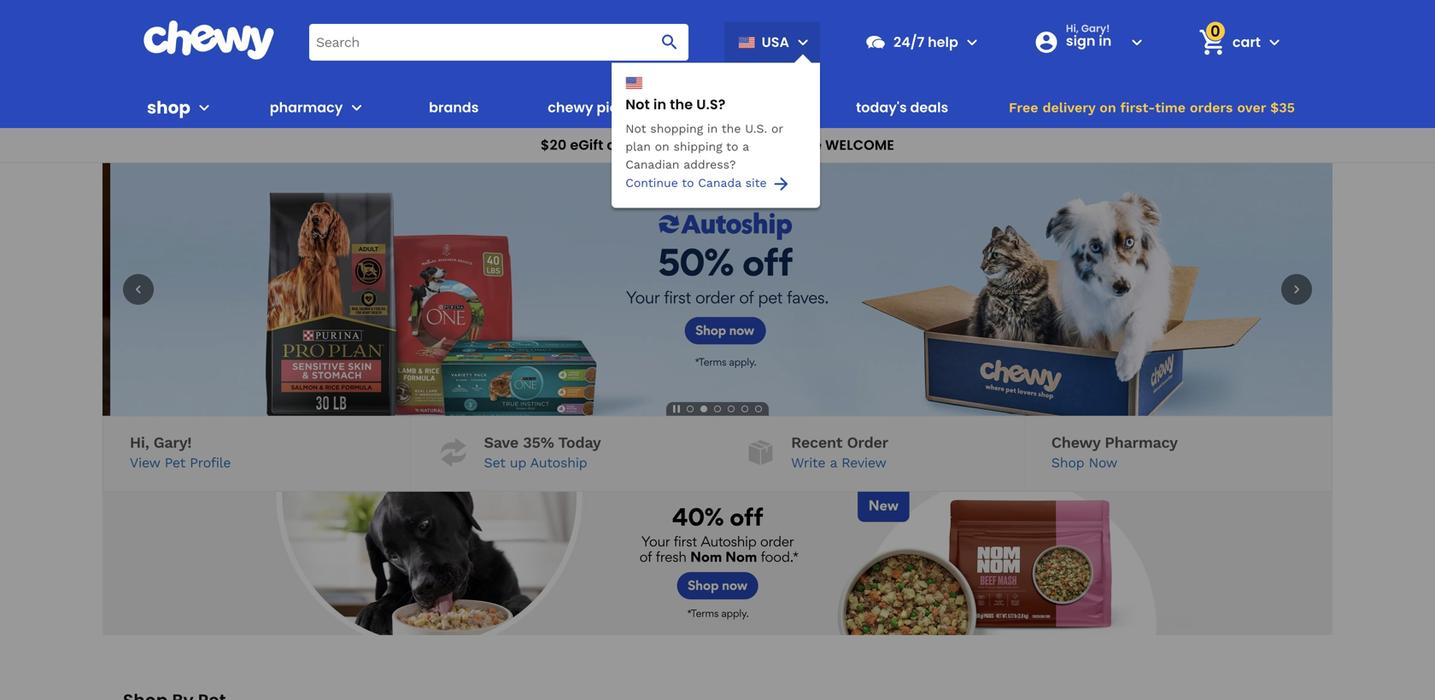Task type: locate. For each thing, give the bounding box(es) containing it.
over
[[1238, 100, 1267, 116]]

the
[[670, 95, 693, 114], [722, 122, 741, 136]]

$49+
[[677, 135, 713, 155]]

on
[[1100, 100, 1117, 116], [655, 140, 670, 154]]

Search text field
[[309, 24, 689, 60]]

save
[[484, 434, 519, 452]]

autoship
[[530, 455, 587, 471]]

chewy up egift
[[548, 98, 594, 117]]

to
[[727, 140, 739, 154], [682, 176, 694, 190]]

chewy home image
[[143, 21, 275, 60]]

0 horizontal spatial / image
[[437, 436, 470, 469]]

shop button
[[147, 87, 214, 128]]

1 vertical spatial chewy
[[1052, 434, 1101, 452]]

plan
[[626, 140, 651, 154]]

view
[[130, 455, 160, 471]]

1 horizontal spatial gary!
[[1082, 21, 1110, 35]]

help
[[928, 32, 959, 51]]

today
[[558, 434, 601, 452]]

0 horizontal spatial on
[[655, 140, 670, 154]]

chewy picks
[[548, 98, 634, 117]]

the down give back
[[722, 122, 741, 136]]

0 vertical spatial to
[[727, 140, 739, 154]]

0 horizontal spatial gary!
[[154, 434, 192, 452]]

hi,
[[1066, 21, 1079, 35], [130, 434, 149, 452]]

1 horizontal spatial a
[[830, 455, 837, 471]]

2 / image from the left
[[744, 436, 778, 469]]

gary!
[[1082, 21, 1110, 35], [154, 434, 192, 452]]

the up shopping
[[670, 95, 693, 114]]

to up address?
[[727, 140, 739, 154]]

1 vertical spatial on
[[655, 140, 670, 154]]

give
[[703, 98, 732, 117]]

chewy up shop
[[1052, 434, 1101, 452]]

or
[[772, 122, 783, 136]]

chewy inside the site banner
[[548, 98, 594, 117]]

on left first-
[[1100, 100, 1117, 116]]

0 vertical spatial hi,
[[1066, 21, 1079, 35]]

1 not from the top
[[626, 95, 650, 114]]

1 vertical spatial a
[[830, 455, 837, 471]]

on inside button
[[1100, 100, 1117, 116]]

write
[[791, 455, 826, 471]]

1 horizontal spatial the
[[722, 122, 741, 136]]

chewy support image
[[865, 31, 887, 53]]

a inside recent order write a review
[[830, 455, 837, 471]]

0 vertical spatial the
[[670, 95, 693, 114]]

0 horizontal spatial to
[[682, 176, 694, 190]]

on up canadian
[[655, 140, 670, 154]]

sign
[[1066, 31, 1096, 50]]

$20 egift card with $49+ first order* use welcome
[[541, 135, 895, 155]]

in down give
[[708, 122, 718, 136]]

in up shopping
[[654, 95, 667, 114]]

0 vertical spatial gary!
[[1082, 21, 1110, 35]]

chewy inside chewy pharmacy shop now
[[1052, 434, 1101, 452]]

chewy
[[548, 98, 594, 117], [1052, 434, 1101, 452]]

usa button
[[731, 22, 814, 63]]

profile
[[190, 455, 231, 471]]

continue
[[626, 176, 678, 190]]

0 vertical spatial on
[[1100, 100, 1117, 116]]

order
[[847, 434, 889, 452]]

1 / image from the left
[[437, 436, 470, 469]]

today's deals link
[[850, 87, 956, 128]]

1 vertical spatial in
[[708, 122, 718, 136]]

pharmacy link
[[263, 87, 343, 128]]

/ image left set
[[437, 436, 470, 469]]

0 horizontal spatial the
[[670, 95, 693, 114]]

hi, inside hi, gary! view pet profile
[[130, 434, 149, 452]]

hi, up view
[[130, 434, 149, 452]]

chewy pharmacy shop now
[[1052, 434, 1178, 471]]

cart
[[1233, 32, 1261, 51]]

chewy picks link
[[541, 87, 640, 128]]

0 vertical spatial a
[[743, 140, 749, 154]]

with
[[643, 135, 674, 155]]

a right write
[[830, 455, 837, 471]]

now
[[1089, 455, 1118, 471]]

1 horizontal spatial / image
[[744, 436, 778, 469]]

gary! inside hi, gary! view pet profile
[[154, 434, 192, 452]]

1 horizontal spatial hi,
[[1066, 21, 1079, 35]]

1 horizontal spatial on
[[1100, 100, 1117, 116]]

0 vertical spatial chewy
[[548, 98, 594, 117]]

today's deals
[[856, 98, 949, 117]]

gary! left account menu 'image'
[[1082, 21, 1110, 35]]

usa
[[762, 32, 790, 51]]

hi, left in
[[1066, 21, 1079, 35]]

canada
[[698, 176, 742, 190]]

canadian
[[626, 157, 680, 172]]

submit search image
[[660, 32, 680, 52]]

chewy for chewy pharmacy shop now
[[1052, 434, 1101, 452]]

u.s?
[[697, 95, 726, 114]]

a
[[743, 140, 749, 154], [830, 455, 837, 471]]

1 vertical spatial hi,
[[130, 434, 149, 452]]

gary! for pet
[[154, 434, 192, 452]]

/ image for save
[[437, 436, 470, 469]]

account menu image
[[1127, 32, 1148, 52]]

gary! up pet at bottom
[[154, 434, 192, 452]]

hi, inside hi, gary! sign in
[[1066, 21, 1079, 35]]

1 horizontal spatial to
[[727, 140, 739, 154]]

not in the u.s? not shopping in the u.s. or plan on shipping to a canadian address?
[[626, 95, 783, 172]]

in
[[654, 95, 667, 114], [708, 122, 718, 136]]

0 horizontal spatial chewy
[[548, 98, 594, 117]]

0 horizontal spatial in
[[654, 95, 667, 114]]

0 horizontal spatial hi,
[[130, 434, 149, 452]]

2 not from the top
[[626, 122, 647, 136]]

to down address?
[[682, 176, 694, 190]]

1 vertical spatial to
[[682, 176, 694, 190]]

recent
[[791, 434, 843, 452]]

welcome
[[826, 135, 895, 155]]

/ image
[[437, 436, 470, 469], [744, 436, 778, 469]]

a inside not in the u.s? not shopping in the u.s. or plan on shipping to a canadian address?
[[743, 140, 749, 154]]

1 vertical spatial the
[[722, 122, 741, 136]]

shipping
[[674, 140, 723, 154]]

gary! inside hi, gary! sign in
[[1082, 21, 1110, 35]]

24/7 help
[[894, 32, 959, 51]]

cart menu image
[[1265, 32, 1285, 52]]

give back
[[703, 98, 770, 117]]

a down u.s.
[[743, 140, 749, 154]]

picks
[[597, 98, 634, 117]]

free delivery on first-time orders over $35
[[1009, 100, 1295, 116]]

1 vertical spatial not
[[626, 122, 647, 136]]

0 horizontal spatial a
[[743, 140, 749, 154]]

1 vertical spatial gary!
[[154, 434, 192, 452]]

address?
[[684, 157, 736, 172]]

not
[[626, 95, 650, 114], [626, 122, 647, 136]]

card
[[607, 135, 640, 155]]

0 vertical spatial not
[[626, 95, 650, 114]]

/ image left write
[[744, 436, 778, 469]]

1 horizontal spatial chewy
[[1052, 434, 1101, 452]]

hi, for view pet profile
[[130, 434, 149, 452]]

on inside not in the u.s? not shopping in the u.s. or plan on shipping to a canadian address?
[[655, 140, 670, 154]]



Task type: vqa. For each thing, say whether or not it's contained in the screenshot.
Save 35% Today Set up Autoship
yes



Task type: describe. For each thing, give the bounding box(es) containing it.
give back link
[[696, 87, 770, 128]]

choose slide to display. group
[[684, 402, 766, 416]]

shopping
[[651, 122, 703, 136]]

back
[[735, 98, 770, 117]]

stop automatic slide show image
[[670, 402, 684, 416]]

chewy for chewy picks
[[548, 98, 594, 117]]

order*
[[748, 135, 793, 155]]

in
[[1099, 31, 1112, 50]]

/ image for recent
[[744, 436, 778, 469]]

set
[[484, 455, 506, 471]]

hi, for sign in
[[1066, 21, 1079, 35]]

0
[[1211, 20, 1221, 42]]

pharmacy menu image
[[346, 97, 367, 118]]

shop
[[147, 96, 191, 120]]

to inside not in the u.s? not shopping in the u.s. or plan on shipping to a canadian address?
[[727, 140, 739, 154]]

$35
[[1271, 100, 1295, 116]]

help menu image
[[962, 32, 983, 52]]

today's
[[856, 98, 907, 117]]

orders
[[1190, 100, 1233, 116]]

to inside continue to canada site link
[[682, 176, 694, 190]]

first
[[717, 135, 744, 155]]

site
[[746, 176, 767, 190]]

pharmacy
[[270, 98, 343, 117]]

continue to canada site
[[626, 176, 767, 190]]

u.s.
[[745, 122, 768, 136]]

brands link
[[422, 87, 486, 128]]

$20
[[541, 135, 567, 155]]

24/7
[[894, 32, 925, 51]]

delivery
[[1043, 100, 1096, 116]]

brands
[[429, 98, 479, 117]]

free delivery on first-time orders over $35 button
[[1004, 87, 1301, 128]]

gary! for in
[[1082, 21, 1110, 35]]

1 horizontal spatial in
[[708, 122, 718, 136]]

Product search field
[[309, 24, 689, 60]]

egift
[[570, 135, 604, 155]]

free
[[1009, 100, 1039, 116]]

review
[[842, 455, 887, 471]]

site banner
[[0, 0, 1436, 208]]

deals
[[911, 98, 949, 117]]

hi, gary! view pet profile
[[130, 434, 231, 471]]

hi, gary! sign in
[[1066, 21, 1112, 50]]

items image
[[1197, 27, 1228, 57]]

0 vertical spatial in
[[654, 95, 667, 114]]

50% off your first autoship order on pet faves. shop now. image
[[103, 163, 1333, 416]]

time
[[1156, 100, 1186, 116]]

first-
[[1121, 100, 1156, 116]]

recent order write a review
[[791, 434, 889, 471]]

use
[[796, 135, 822, 155]]

40% off your first autoship order of fresh nom nom food* shop now. image
[[103, 492, 1333, 636]]

menu image
[[793, 32, 814, 52]]

up
[[510, 455, 526, 471]]

$20 egift card with $49+ first order* use welcome link
[[0, 128, 1436, 163]]

continue to canada site link
[[626, 174, 792, 194]]

pharmacy
[[1105, 434, 1178, 452]]

shop
[[1052, 455, 1085, 471]]

pet
[[165, 455, 185, 471]]

35%
[[523, 434, 554, 452]]

menu image
[[194, 97, 214, 118]]

save 35% today set up autoship
[[484, 434, 601, 471]]

24/7 help link
[[858, 22, 959, 63]]



